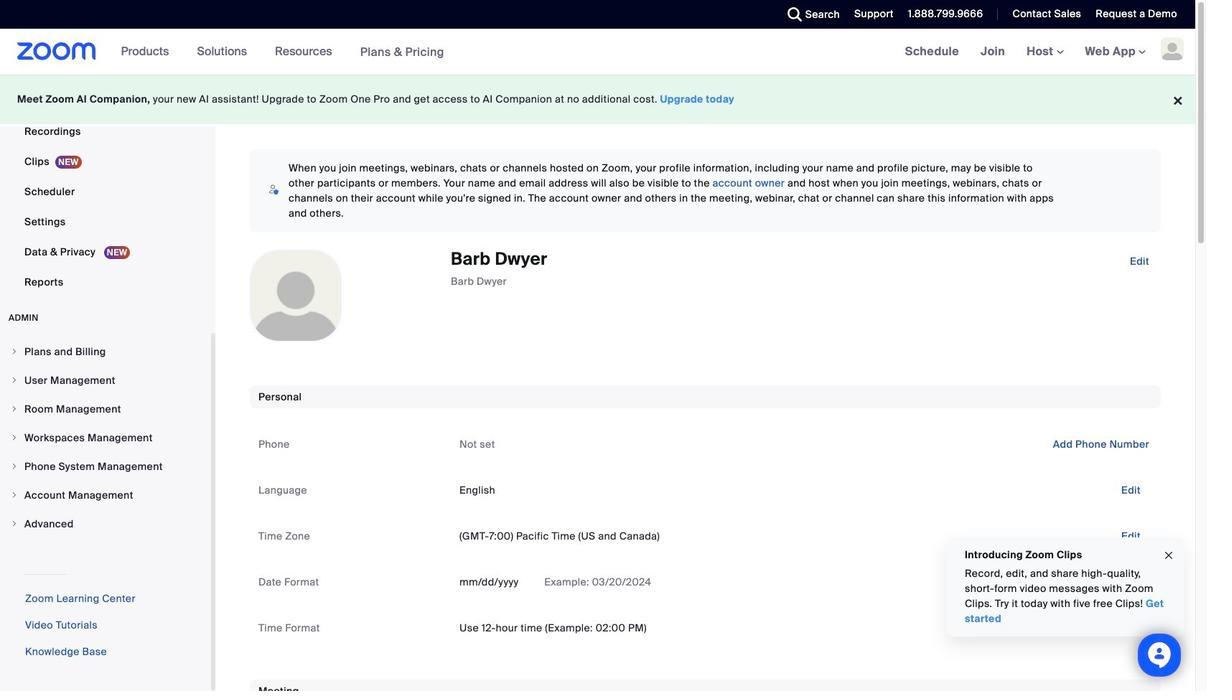 Task type: vqa. For each thing, say whether or not it's contained in the screenshot.
right image associated with 7th menu item
yes



Task type: describe. For each thing, give the bounding box(es) containing it.
3 menu item from the top
[[0, 396, 211, 423]]

7 menu item from the top
[[0, 511, 211, 538]]

admin menu menu
[[0, 338, 211, 539]]

2 menu item from the top
[[0, 367, 211, 394]]

edit user photo image
[[284, 289, 307, 302]]

user photo image
[[251, 251, 341, 341]]

product information navigation
[[110, 29, 455, 75]]

4 right image from the top
[[10, 463, 19, 471]]

zoom logo image
[[17, 42, 96, 60]]

5 right image from the top
[[10, 491, 19, 500]]

meetings navigation
[[895, 29, 1196, 75]]

6 right image from the top
[[10, 520, 19, 529]]

right image
[[10, 376, 19, 385]]

3 right image from the top
[[10, 434, 19, 442]]



Task type: locate. For each thing, give the bounding box(es) containing it.
1 right image from the top
[[10, 348, 19, 356]]

5 menu item from the top
[[0, 453, 211, 480]]

1 menu item from the top
[[0, 338, 211, 366]]

close image
[[1164, 548, 1175, 564]]

banner
[[0, 29, 1196, 75]]

4 menu item from the top
[[0, 424, 211, 452]]

footer
[[0, 75, 1196, 124]]

menu item
[[0, 338, 211, 366], [0, 367, 211, 394], [0, 396, 211, 423], [0, 424, 211, 452], [0, 453, 211, 480], [0, 482, 211, 509], [0, 511, 211, 538]]

right image
[[10, 348, 19, 356], [10, 405, 19, 414], [10, 434, 19, 442], [10, 463, 19, 471], [10, 491, 19, 500], [10, 520, 19, 529]]

profile picture image
[[1161, 37, 1184, 60]]

2 right image from the top
[[10, 405, 19, 414]]

6 menu item from the top
[[0, 482, 211, 509]]

personal menu menu
[[0, 0, 211, 298]]



